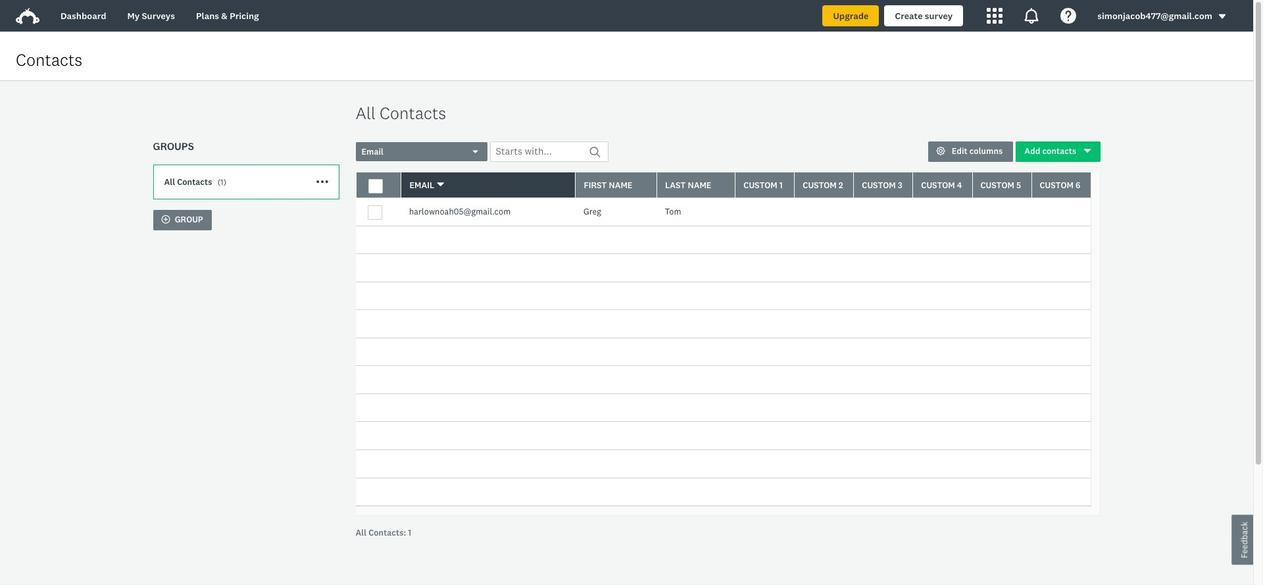 Task type: vqa. For each thing, say whether or not it's contained in the screenshot.
second 'BRAND LOGO' from the bottom of the page
no



Task type: describe. For each thing, give the bounding box(es) containing it.
2 products icon image from the left
[[1024, 8, 1040, 24]]

surveymonkey logo image
[[16, 8, 39, 24]]

dropdown arrow image
[[1218, 12, 1228, 21]]

Starts with... text field
[[490, 142, 609, 162]]



Task type: locate. For each thing, give the bounding box(es) containing it.
1 products icon image from the left
[[988, 8, 1003, 24]]

1 horizontal spatial products icon image
[[1024, 8, 1040, 24]]

products icon image
[[988, 8, 1003, 24], [1024, 8, 1040, 24]]

help icon image
[[1061, 8, 1077, 24]]

0 horizontal spatial products icon image
[[988, 8, 1003, 24]]



